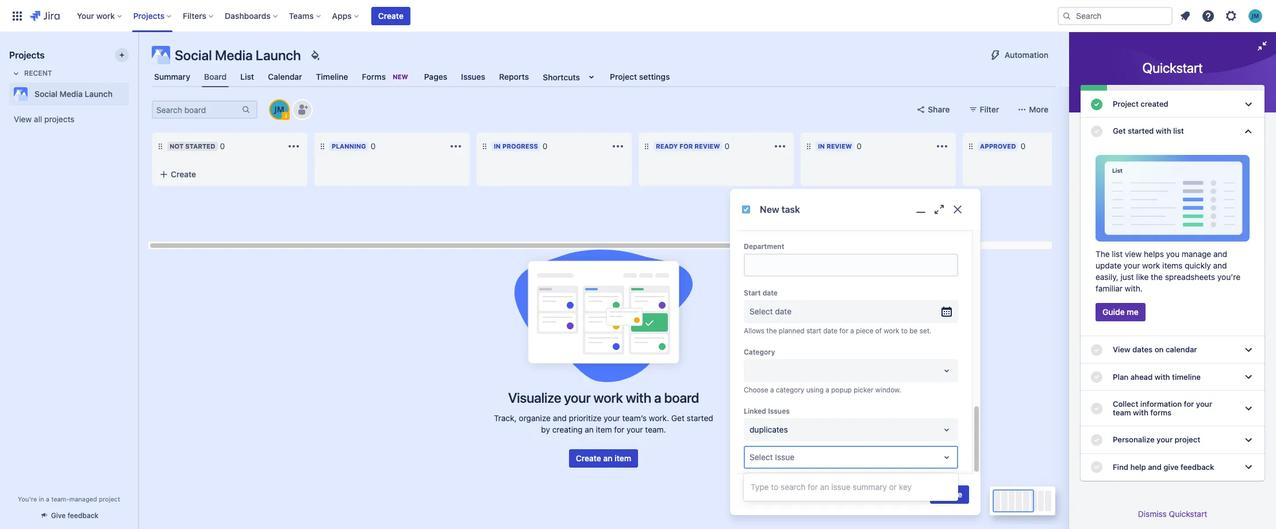 Task type: describe. For each thing, give the bounding box(es) containing it.
category
[[776, 386, 804, 395]]

start date
[[744, 289, 778, 298]]

started for with
[[1128, 127, 1154, 136]]

the list view helps you manage and update your work items quickly and easily, just like the spreadsheets you're familiar with.
[[1096, 250, 1240, 294]]

forms
[[362, 72, 386, 82]]

chevron image for view dates on calendar
[[1242, 344, 1255, 358]]

in for in progress 0
[[494, 143, 501, 150]]

a up work.
[[654, 390, 661, 406]]

with up team's
[[626, 390, 651, 406]]

easily,
[[1096, 273, 1118, 282]]

creating
[[552, 425, 583, 435]]

minimize image
[[1255, 39, 1269, 53]]

column actions menu image for 0
[[449, 140, 463, 153]]

popup
[[831, 386, 852, 395]]

0 vertical spatial quickstart
[[1142, 60, 1203, 76]]

planning 0
[[332, 141, 376, 151]]

Linked Issues text field
[[750, 425, 752, 436]]

discard & close image
[[951, 203, 965, 217]]

start
[[806, 327, 821, 336]]

feedback inside find help and give feedback "dropdown button"
[[1181, 463, 1214, 472]]

chevron image for collect information for your team with forms
[[1242, 402, 1255, 416]]

view
[[1125, 250, 1142, 259]]

just
[[1121, 273, 1134, 282]]

you're
[[1217, 273, 1240, 282]]

0 horizontal spatial to
[[771, 483, 778, 493]]

timeline
[[316, 72, 348, 82]]

category
[[744, 348, 775, 357]]

more button
[[1011, 101, 1055, 119]]

guide me button
[[1096, 304, 1145, 322]]

list link
[[238, 67, 256, 87]]

project inside dropdown button
[[1175, 436, 1200, 445]]

work up track, organize and prioritize your team's work. get started by creating an item for your team.
[[593, 390, 623, 406]]

add to starred image
[[125, 87, 139, 101]]

apps button
[[329, 7, 363, 25]]

on
[[1155, 346, 1164, 355]]

in
[[39, 496, 44, 504]]

your profile and settings image
[[1248, 9, 1262, 23]]

checked image for get
[[1090, 125, 1104, 138]]

started for 0
[[185, 143, 215, 150]]

project created
[[1113, 99, 1168, 109]]

create button inside 'primary' 'element'
[[371, 7, 410, 25]]

board
[[204, 72, 227, 82]]

started inside track, organize and prioritize your team's work. get started by creating an item for your team.
[[687, 414, 713, 424]]

piece
[[856, 327, 873, 336]]

tab list containing board
[[145, 67, 1062, 87]]

0 vertical spatial media
[[215, 47, 253, 63]]

2 vertical spatial date
[[823, 327, 837, 336]]

0 horizontal spatial issues
[[461, 72, 485, 82]]

work right of
[[884, 327, 899, 336]]

create inside create an item "button"
[[576, 454, 601, 464]]

Search field
[[1058, 7, 1173, 25]]

personalize your project
[[1113, 436, 1200, 445]]

approved 0
[[980, 141, 1026, 151]]

your work button
[[73, 7, 126, 25]]

work inside popup button
[[96, 11, 115, 20]]

linked issues
[[744, 408, 790, 416]]

all
[[34, 114, 42, 124]]

me
[[1127, 308, 1139, 318]]

guide me
[[1102, 308, 1139, 318]]

teams
[[289, 11, 314, 20]]

teams button
[[285, 7, 325, 25]]

an inside track, organize and prioritize your team's work. get started by creating an item for your team.
[[585, 425, 594, 435]]

plan
[[1113, 373, 1128, 382]]

you're in a team-managed project
[[18, 496, 120, 504]]

1 vertical spatial the
[[766, 327, 777, 336]]

create another issue
[[758, 490, 834, 500]]

list
[[240, 72, 254, 82]]

give feedback
[[51, 512, 98, 521]]

or
[[889, 483, 897, 493]]

create inside 'primary' 'element'
[[378, 11, 403, 20]]

of
[[875, 327, 882, 336]]

filter
[[980, 105, 999, 114]]

6 0 from the left
[[1021, 141, 1026, 151]]

allows the planned start date for a piece of work to be set.
[[744, 327, 931, 336]]

checked image for view
[[1090, 344, 1104, 358]]

a right in
[[46, 496, 49, 504]]

start
[[744, 289, 761, 298]]

column actions menu image for started
[[287, 140, 301, 153]]

1 vertical spatial quickstart
[[1169, 510, 1207, 520]]

0 horizontal spatial social media launch
[[34, 89, 113, 99]]

project for project settings
[[610, 72, 637, 82]]

view for view all projects
[[14, 114, 32, 124]]

your inside the collect information for your team with forms
[[1196, 400, 1212, 409]]

issue
[[775, 453, 794, 463]]

primary element
[[7, 0, 1058, 32]]

get inside dropdown button
[[1113, 127, 1126, 136]]

approved
[[980, 143, 1016, 150]]

issue left summary
[[831, 483, 851, 493]]

projects button
[[130, 7, 176, 25]]

reports link
[[497, 67, 531, 87]]

for inside the collect information for your team with forms
[[1184, 400, 1194, 409]]

set background color image
[[308, 48, 322, 62]]

linked
[[744, 408, 766, 416]]

collapse image
[[431, 140, 444, 153]]

collect information for your team with forms button
[[1081, 391, 1265, 427]]

find help and give feedback button
[[1081, 454, 1265, 482]]

an inside "button"
[[603, 454, 612, 464]]

track,
[[494, 414, 517, 424]]

track, organize and prioritize your team's work. get started by creating an item for your team.
[[494, 414, 713, 435]]

dates
[[1132, 346, 1153, 355]]

1 horizontal spatial issues
[[768, 408, 790, 416]]

your up prioritize
[[564, 390, 591, 406]]

media inside 'social media launch' link
[[60, 89, 83, 99]]

pages link
[[422, 67, 450, 87]]

project for project created
[[1113, 99, 1139, 109]]

create an item
[[576, 454, 631, 464]]

plan ahead with timeline button
[[1081, 364, 1265, 391]]

appswitcher icon image
[[10, 9, 24, 23]]

summary
[[853, 483, 887, 493]]

like
[[1136, 273, 1149, 282]]

2 0 from the left
[[371, 141, 376, 151]]

your down team's
[[627, 425, 643, 435]]

list inside dropdown button
[[1173, 127, 1184, 136]]

select for select date
[[750, 307, 773, 317]]

notifications image
[[1178, 9, 1192, 23]]

give
[[51, 512, 66, 521]]

you're
[[18, 496, 37, 504]]

your inside dropdown button
[[1157, 436, 1173, 445]]

share
[[928, 105, 950, 114]]

Category text field
[[750, 366, 752, 377]]

item inside track, organize and prioritize your team's work. get started by creating an item for your team.
[[596, 425, 612, 435]]

view for view dates on calendar
[[1113, 346, 1130, 355]]

timeline link
[[314, 67, 350, 87]]

automation button
[[982, 46, 1055, 64]]

allows
[[744, 327, 765, 336]]

new task
[[760, 204, 800, 215]]

1 horizontal spatial to
[[901, 327, 908, 336]]

in for in review 0
[[818, 143, 825, 150]]

view all projects link
[[9, 109, 129, 130]]

Select Issue text field
[[750, 452, 752, 464]]

filter button
[[961, 101, 1006, 119]]

create down not on the left of the page
[[171, 170, 196, 179]]

review
[[827, 143, 852, 150]]

summary
[[154, 72, 190, 82]]

visualize your work with a board
[[508, 390, 699, 406]]

ready
[[656, 143, 678, 150]]

with.
[[1125, 284, 1143, 294]]

more
[[1029, 105, 1048, 114]]

1 open image from the top
[[940, 364, 954, 378]]

collect information for your team with forms
[[1113, 400, 1212, 418]]

update
[[1096, 261, 1122, 271]]

for left piece
[[839, 327, 848, 336]]

items
[[1162, 261, 1183, 271]]

issue right another
[[815, 490, 834, 500]]

find
[[1113, 463, 1128, 472]]



Task type: locate. For each thing, give the bounding box(es) containing it.
timeline
[[1172, 373, 1201, 382]]

feedback right the give
[[1181, 463, 1214, 472]]

1 horizontal spatial projects
[[133, 11, 164, 20]]

0 horizontal spatial view
[[14, 114, 32, 124]]

with inside the collect information for your team with forms
[[1133, 409, 1148, 418]]

the
[[1151, 273, 1163, 282], [766, 327, 777, 336]]

checked image left plan
[[1090, 371, 1104, 385]]

1 vertical spatial project
[[99, 496, 120, 504]]

0 horizontal spatial column actions menu image
[[287, 140, 301, 153]]

checked image inside get started with list dropdown button
[[1090, 125, 1104, 138]]

work inside the list view helps you manage and update your work items quickly and easily, just like the spreadsheets you're familiar with.
[[1142, 261, 1160, 271]]

social
[[175, 47, 212, 63], [34, 89, 57, 99]]

1 vertical spatial create button
[[152, 164, 308, 185]]

open image
[[940, 424, 954, 437]]

list inside the list view helps you manage and update your work items quickly and easily, just like the spreadsheets you're familiar with.
[[1112, 250, 1123, 259]]

column actions menu image
[[611, 140, 625, 153], [935, 140, 949, 153]]

and
[[1213, 250, 1227, 259], [1213, 261, 1227, 271], [553, 414, 567, 424], [1148, 463, 1161, 472]]

list up update
[[1112, 250, 1123, 259]]

prioritize
[[569, 414, 601, 424]]

new for new
[[393, 73, 408, 80]]

1 vertical spatial list
[[1112, 250, 1123, 259]]

the
[[1096, 250, 1110, 259]]

1 0 from the left
[[220, 141, 225, 151]]

0 horizontal spatial social
[[34, 89, 57, 99]]

1 select from the top
[[750, 307, 773, 317]]

with down "project created" dropdown button
[[1156, 127, 1171, 136]]

1 horizontal spatial column actions menu image
[[449, 140, 463, 153]]

checked image for project
[[1090, 97, 1104, 111]]

your down view
[[1124, 261, 1140, 271]]

1 vertical spatial projects
[[9, 50, 45, 60]]

1 horizontal spatial social
[[175, 47, 212, 63]]

and up you're
[[1213, 261, 1227, 271]]

1 vertical spatial get
[[671, 414, 685, 424]]

0 vertical spatial new
[[393, 73, 408, 80]]

2 open image from the top
[[940, 451, 954, 465]]

1 horizontal spatial project
[[1175, 436, 1200, 445]]

project left settings
[[610, 72, 637, 82]]

new right forms
[[393, 73, 408, 80]]

0 horizontal spatial started
[[185, 143, 215, 150]]

0 vertical spatial checked image
[[1090, 97, 1104, 111]]

work right "your"
[[96, 11, 115, 20]]

5 chevron image from the top
[[1242, 434, 1255, 448]]

0 horizontal spatial in
[[494, 143, 501, 150]]

chevron image
[[1242, 97, 1255, 111]]

visualize
[[508, 390, 561, 406]]

2 vertical spatial create button
[[930, 486, 969, 505]]

social down recent
[[34, 89, 57, 99]]

0 horizontal spatial get
[[671, 414, 685, 424]]

projects up the sidebar navigation image
[[133, 11, 164, 20]]

project inside dropdown button
[[1113, 99, 1139, 109]]

2 checked image from the top
[[1090, 344, 1104, 358]]

Search board text field
[[153, 102, 240, 118]]

1 vertical spatial feedback
[[68, 512, 98, 521]]

new
[[393, 73, 408, 80], [760, 204, 779, 215]]

create down creating
[[576, 454, 601, 464]]

recent
[[24, 69, 52, 78]]

add people image
[[295, 103, 309, 117]]

1 vertical spatial open image
[[940, 451, 954, 465]]

0 vertical spatial the
[[1151, 273, 1163, 282]]

2 horizontal spatial started
[[1128, 127, 1154, 136]]

3 chevron image from the top
[[1242, 371, 1255, 385]]

column actions menu image left ready
[[611, 140, 625, 153]]

1 horizontal spatial get
[[1113, 127, 1126, 136]]

project
[[1175, 436, 1200, 445], [99, 496, 120, 504]]

get started with list button
[[1081, 118, 1265, 145]]

chevron image inside find help and give feedback "dropdown button"
[[1242, 461, 1255, 475]]

type
[[751, 483, 769, 493]]

for right search
[[808, 483, 818, 493]]

0 vertical spatial select
[[750, 307, 773, 317]]

chevron image for get started with list
[[1242, 125, 1255, 138]]

checked image
[[1090, 125, 1104, 138], [1090, 344, 1104, 358], [1090, 402, 1104, 416], [1090, 434, 1104, 448], [1090, 461, 1104, 475]]

1 horizontal spatial launch
[[256, 47, 301, 63]]

1 horizontal spatial list
[[1173, 127, 1184, 136]]

5 0 from the left
[[857, 141, 862, 151]]

calendar link
[[266, 67, 304, 87]]

1 vertical spatial date
[[775, 307, 792, 317]]

tab list
[[145, 67, 1062, 87]]

find help and give feedback
[[1113, 463, 1214, 472]]

2 column actions menu image from the left
[[449, 140, 463, 153]]

give
[[1163, 463, 1179, 472]]

chevron image inside collect information for your team with forms "dropdown button"
[[1242, 402, 1255, 416]]

0 horizontal spatial project
[[610, 72, 637, 82]]

1 column actions menu image from the left
[[611, 140, 625, 153]]

project created button
[[1081, 91, 1265, 118]]

an down track, organize and prioritize your team's work. get started by creating an item for your team.
[[603, 454, 612, 464]]

0 vertical spatial projects
[[133, 11, 164, 20]]

item
[[596, 425, 612, 435], [615, 454, 631, 464]]

chevron image for find help and give feedback
[[1242, 461, 1255, 475]]

dismiss quickstart link
[[1138, 510, 1207, 520]]

launch up calendar
[[256, 47, 301, 63]]

3 column actions menu image from the left
[[773, 140, 787, 153]]

summary link
[[152, 67, 193, 87]]

checked image inside view dates on calendar dropdown button
[[1090, 344, 1104, 358]]

chevron image
[[1242, 125, 1255, 138], [1242, 344, 1255, 358], [1242, 371, 1255, 385], [1242, 402, 1255, 416], [1242, 434, 1255, 448], [1242, 461, 1255, 475]]

date for start date
[[763, 289, 778, 298]]

chevron image inside personalize your project dropdown button
[[1242, 434, 1255, 448]]

settings image
[[1224, 9, 1238, 23]]

launch
[[256, 47, 301, 63], [85, 89, 113, 99]]

1 vertical spatial social
[[34, 89, 57, 99]]

1 vertical spatial project
[[1113, 99, 1139, 109]]

the right allows
[[766, 327, 777, 336]]

1 checked image from the top
[[1090, 125, 1104, 138]]

0 vertical spatial to
[[901, 327, 908, 336]]

team-
[[51, 496, 69, 504]]

type to search for an issue summary or key
[[751, 483, 912, 493]]

0 horizontal spatial list
[[1112, 250, 1123, 259]]

project right managed on the bottom
[[99, 496, 120, 504]]

created
[[1141, 99, 1168, 109]]

to
[[901, 327, 908, 336], [771, 483, 778, 493]]

1 checked image from the top
[[1090, 97, 1104, 111]]

1 horizontal spatial feedback
[[1181, 463, 1214, 472]]

started right not on the left of the page
[[185, 143, 215, 150]]

1 horizontal spatial new
[[760, 204, 779, 215]]

1 horizontal spatial media
[[215, 47, 253, 63]]

share button
[[909, 101, 957, 119]]

column actions menu image for for
[[773, 140, 787, 153]]

new left the task
[[760, 204, 779, 215]]

item down track, organize and prioritize your team's work. get started by creating an item for your team.
[[615, 454, 631, 464]]

1 horizontal spatial item
[[615, 454, 631, 464]]

search image
[[1062, 11, 1071, 20]]

new for new task
[[760, 204, 779, 215]]

checked image for personalize
[[1090, 434, 1104, 448]]

ready for review 0
[[656, 141, 730, 151]]

projects up recent
[[9, 50, 45, 60]]

help
[[1130, 463, 1146, 472]]

Department text field
[[745, 255, 957, 276]]

dismiss
[[1138, 510, 1167, 520]]

your up find help and give feedback
[[1157, 436, 1173, 445]]

your inside the list view helps you manage and update your work items quickly and easily, just like the spreadsheets you're familiar with.
[[1124, 261, 1140, 271]]

settings
[[639, 72, 670, 82]]

for down team's
[[614, 425, 624, 435]]

1 horizontal spatial column actions menu image
[[935, 140, 949, 153]]

progress bar
[[1081, 85, 1265, 91]]

in left review
[[818, 143, 825, 150]]

create button right key
[[930, 486, 969, 505]]

1 column actions menu image from the left
[[287, 140, 301, 153]]

1 in from the left
[[494, 143, 501, 150]]

checked image down 'guide'
[[1090, 344, 1104, 358]]

checked image inside find help and give feedback "dropdown button"
[[1090, 461, 1104, 475]]

chevron image inside plan ahead with timeline dropdown button
[[1242, 371, 1255, 385]]

and up creating
[[553, 414, 567, 424]]

0 vertical spatial launch
[[256, 47, 301, 63]]

create button right apps popup button
[[371, 7, 410, 25]]

2 horizontal spatial an
[[820, 483, 829, 493]]

2 horizontal spatial create button
[[930, 486, 969, 505]]

0 vertical spatial project
[[1175, 436, 1200, 445]]

dismiss quickstart
[[1138, 510, 1207, 520]]

feedback inside give feedback button
[[68, 512, 98, 521]]

jira image
[[30, 9, 60, 23], [30, 9, 60, 23]]

view left the "all"
[[14, 114, 32, 124]]

dashboards
[[225, 11, 271, 20]]

in
[[494, 143, 501, 150], [818, 143, 825, 150]]

chevron image inside get started with list dropdown button
[[1242, 125, 1255, 138]]

view dates on calendar
[[1113, 346, 1197, 355]]

get inside track, organize and prioritize your team's work. get started by creating an item for your team.
[[671, 414, 685, 424]]

banner containing your work
[[0, 0, 1276, 32]]

quickstart up "project created" dropdown button
[[1142, 60, 1203, 76]]

chevron image inside view dates on calendar dropdown button
[[1242, 344, 1255, 358]]

with
[[1156, 127, 1171, 136], [1155, 373, 1170, 382], [626, 390, 651, 406], [1133, 409, 1148, 418]]

view left dates
[[1113, 346, 1130, 355]]

2 vertical spatial started
[[687, 414, 713, 424]]

checked image left personalize
[[1090, 434, 1104, 448]]

select date
[[750, 307, 792, 317]]

the right like at bottom
[[1151, 273, 1163, 282]]

be
[[910, 327, 918, 336]]

social media launch up view all projects link
[[34, 89, 113, 99]]

0 vertical spatial feedback
[[1181, 463, 1214, 472]]

your
[[1124, 261, 1140, 271], [564, 390, 591, 406], [1196, 400, 1212, 409], [604, 414, 620, 424], [627, 425, 643, 435], [1157, 436, 1173, 445]]

jeremy miller image
[[270, 101, 289, 119]]

1 vertical spatial issues
[[768, 408, 790, 416]]

work.
[[649, 414, 669, 424]]

helps
[[1144, 250, 1164, 259]]

1 horizontal spatial the
[[1151, 273, 1163, 282]]

checked image left get started with list
[[1090, 125, 1104, 138]]

checked image left find
[[1090, 461, 1104, 475]]

column actions menu image right collapse image
[[935, 140, 949, 153]]

in progress 0
[[494, 141, 548, 151]]

5 checked image from the top
[[1090, 461, 1104, 475]]

managed
[[69, 496, 97, 504]]

select left issue
[[750, 453, 773, 463]]

a right using
[[826, 386, 829, 395]]

create
[[378, 11, 403, 20], [171, 170, 196, 179], [576, 454, 601, 464], [758, 490, 782, 500], [937, 490, 962, 500]]

list down "project created" dropdown button
[[1173, 127, 1184, 136]]

1 vertical spatial select
[[750, 453, 773, 463]]

you
[[1166, 250, 1180, 259]]

minimize image
[[914, 203, 928, 217]]

an right another
[[820, 483, 829, 493]]

your down the timeline
[[1196, 400, 1212, 409]]

4 checked image from the top
[[1090, 434, 1104, 448]]

0 vertical spatial project
[[610, 72, 637, 82]]

project
[[610, 72, 637, 82], [1113, 99, 1139, 109]]

search
[[781, 483, 806, 493]]

collapse image
[[917, 140, 931, 153]]

dashboards button
[[221, 7, 282, 25]]

not started 0
[[170, 141, 225, 151]]

0 vertical spatial get
[[1113, 127, 1126, 136]]

and left the give
[[1148, 463, 1161, 472]]

project up find help and give feedback "dropdown button"
[[1175, 436, 1200, 445]]

create project image
[[117, 51, 126, 60]]

item down prioritize
[[596, 425, 612, 435]]

your down visualize your work with a board
[[604, 414, 620, 424]]

column actions menu image
[[287, 140, 301, 153], [449, 140, 463, 153], [773, 140, 787, 153]]

0 vertical spatial social
[[175, 47, 212, 63]]

1 vertical spatial checked image
[[1090, 371, 1104, 385]]

project settings link
[[608, 67, 672, 87]]

give feedback button
[[33, 507, 105, 526]]

create left another
[[758, 490, 782, 500]]

started inside not started 0
[[185, 143, 215, 150]]

task
[[782, 204, 800, 215]]

0 vertical spatial an
[[585, 425, 594, 435]]

your work
[[77, 11, 115, 20]]

0 horizontal spatial launch
[[85, 89, 113, 99]]

an
[[585, 425, 594, 435], [603, 454, 612, 464], [820, 483, 829, 493]]

1 horizontal spatial view
[[1113, 346, 1130, 355]]

get right work.
[[671, 414, 685, 424]]

automation
[[1005, 50, 1048, 60]]

filters button
[[179, 7, 218, 25]]

1 horizontal spatial started
[[687, 414, 713, 424]]

0 vertical spatial issues
[[461, 72, 485, 82]]

manage
[[1182, 250, 1211, 259]]

with right ahead
[[1155, 373, 1170, 382]]

1 chevron image from the top
[[1242, 125, 1255, 138]]

projects inside projects dropdown button
[[133, 11, 164, 20]]

projects
[[133, 11, 164, 20], [9, 50, 45, 60]]

select issue
[[750, 453, 794, 463]]

issues up duplicates
[[768, 408, 790, 416]]

0 horizontal spatial item
[[596, 425, 612, 435]]

chevron image for personalize your project
[[1242, 434, 1255, 448]]

started inside dropdown button
[[1128, 127, 1154, 136]]

a left piece
[[850, 327, 854, 336]]

media up view all projects link
[[60, 89, 83, 99]]

open image
[[940, 364, 954, 378], [940, 451, 954, 465]]

with right team
[[1133, 409, 1148, 418]]

automation image
[[989, 48, 1002, 62]]

checked image for plan
[[1090, 371, 1104, 385]]

reports
[[499, 72, 529, 82]]

banner
[[0, 0, 1276, 32]]

picker
[[854, 386, 873, 395]]

list
[[1173, 127, 1184, 136], [1112, 250, 1123, 259]]

2 checked image from the top
[[1090, 371, 1104, 385]]

in left "progress"
[[494, 143, 501, 150]]

checked image for find
[[1090, 461, 1104, 475]]

0 vertical spatial started
[[1128, 127, 1154, 136]]

go full screen image
[[932, 203, 946, 217]]

2 vertical spatial an
[[820, 483, 829, 493]]

a right choose
[[770, 386, 774, 395]]

familiar
[[1096, 284, 1123, 294]]

1 vertical spatial item
[[615, 454, 631, 464]]

1 vertical spatial started
[[185, 143, 215, 150]]

for inside ready for review 0
[[680, 143, 693, 150]]

in inside in review 0
[[818, 143, 825, 150]]

6 chevron image from the top
[[1242, 461, 1255, 475]]

media up list
[[215, 47, 253, 63]]

and inside track, organize and prioritize your team's work. get started by creating an item for your team.
[[553, 414, 567, 424]]

and inside "dropdown button"
[[1148, 463, 1161, 472]]

project left created
[[1113, 99, 1139, 109]]

1 vertical spatial to
[[771, 483, 778, 493]]

create right apps popup button
[[378, 11, 403, 20]]

checked image left the project created
[[1090, 97, 1104, 111]]

duplicates
[[750, 425, 788, 435]]

select down start date at right bottom
[[750, 307, 773, 317]]

2 select from the top
[[750, 453, 773, 463]]

0 horizontal spatial feedback
[[68, 512, 98, 521]]

information
[[1140, 400, 1182, 409]]

personalize your project button
[[1081, 427, 1265, 454]]

help image
[[1201, 9, 1215, 23]]

checked image for collect
[[1090, 402, 1104, 416]]

social media launch up list
[[175, 47, 301, 63]]

0 vertical spatial social media launch
[[175, 47, 301, 63]]

apps
[[332, 11, 352, 20]]

work down helps
[[1142, 261, 1160, 271]]

1 vertical spatial an
[[603, 454, 612, 464]]

for down the timeline
[[1184, 400, 1194, 409]]

2 column actions menu image from the left
[[935, 140, 949, 153]]

the inside the list view helps you manage and update your work items quickly and easily, just like the spreadsheets you're familiar with.
[[1151, 273, 1163, 282]]

filters
[[183, 11, 206, 20]]

key
[[899, 483, 912, 493]]

1 horizontal spatial an
[[603, 454, 612, 464]]

and right manage
[[1213, 250, 1227, 259]]

1 horizontal spatial in
[[818, 143, 825, 150]]

0 vertical spatial date
[[763, 289, 778, 298]]

1 horizontal spatial create button
[[371, 7, 410, 25]]

1 vertical spatial media
[[60, 89, 83, 99]]

social up the summary
[[175, 47, 212, 63]]

checked image inside collect information for your team with forms "dropdown button"
[[1090, 402, 1104, 416]]

0 horizontal spatial column actions menu image
[[611, 140, 625, 153]]

select for select issue
[[750, 453, 773, 463]]

ahead
[[1130, 373, 1153, 382]]

1 horizontal spatial social media launch
[[175, 47, 301, 63]]

new task image
[[741, 205, 751, 214]]

0 horizontal spatial the
[[766, 327, 777, 336]]

1 vertical spatial social media launch
[[34, 89, 113, 99]]

1 horizontal spatial project
[[1113, 99, 1139, 109]]

0 vertical spatial view
[[14, 114, 32, 124]]

2 chevron image from the top
[[1242, 344, 1255, 358]]

view inside dropdown button
[[1113, 346, 1130, 355]]

date for select date
[[775, 307, 792, 317]]

for right ready
[[680, 143, 693, 150]]

get down the project created
[[1113, 127, 1126, 136]]

work
[[96, 11, 115, 20], [1142, 261, 1160, 271], [884, 327, 899, 336], [593, 390, 623, 406]]

an down prioritize
[[585, 425, 594, 435]]

to right type
[[771, 483, 778, 493]]

2 horizontal spatial column actions menu image
[[773, 140, 787, 153]]

0 horizontal spatial project
[[99, 496, 120, 504]]

create button down not started 0
[[152, 164, 308, 185]]

launch left add to starred image
[[85, 89, 113, 99]]

1 vertical spatial new
[[760, 204, 779, 215]]

view
[[14, 114, 32, 124], [1113, 346, 1130, 355]]

create right key
[[937, 490, 962, 500]]

choose a category using a popup picker window.
[[744, 386, 901, 395]]

1 vertical spatial view
[[1113, 346, 1130, 355]]

0 vertical spatial open image
[[940, 364, 954, 378]]

in inside in progress 0
[[494, 143, 501, 150]]

team's
[[622, 414, 647, 424]]

1 vertical spatial launch
[[85, 89, 113, 99]]

0 vertical spatial item
[[596, 425, 612, 435]]

0 horizontal spatial create button
[[152, 164, 308, 185]]

create button
[[371, 7, 410, 25], [152, 164, 308, 185], [930, 486, 969, 505]]

2 in from the left
[[818, 143, 825, 150]]

4 chevron image from the top
[[1242, 402, 1255, 416]]

chevron image for plan ahead with timeline
[[1242, 371, 1255, 385]]

sidebar navigation image
[[125, 46, 151, 69]]

checked image inside "project created" dropdown button
[[1090, 97, 1104, 111]]

planning
[[332, 143, 366, 150]]

checked image inside personalize your project dropdown button
[[1090, 434, 1104, 448]]

checked image left team
[[1090, 402, 1104, 416]]

started down board on the bottom of page
[[687, 414, 713, 424]]

0 horizontal spatial media
[[60, 89, 83, 99]]

for inside track, organize and prioritize your team's work. get started by creating an item for your team.
[[614, 425, 624, 435]]

to left the be
[[901, 327, 908, 336]]

0 vertical spatial list
[[1173, 127, 1184, 136]]

view dates on calendar button
[[1081, 337, 1265, 364]]

4 0 from the left
[[725, 141, 730, 151]]

guide
[[1102, 308, 1125, 318]]

checked image
[[1090, 97, 1104, 111], [1090, 371, 1104, 385]]

view all projects
[[14, 114, 74, 124]]

issues right pages
[[461, 72, 485, 82]]

0 horizontal spatial projects
[[9, 50, 45, 60]]

3 checked image from the top
[[1090, 402, 1104, 416]]

feedback down managed on the bottom
[[68, 512, 98, 521]]

started down the project created
[[1128, 127, 1154, 136]]

item inside "button"
[[615, 454, 631, 464]]

collect
[[1113, 400, 1138, 409]]

0 vertical spatial create button
[[371, 7, 410, 25]]

0 horizontal spatial an
[[585, 425, 594, 435]]

collapse recent projects image
[[9, 67, 23, 80]]

team
[[1113, 409, 1131, 418]]

project settings
[[610, 72, 670, 82]]

quickstart right dismiss
[[1169, 510, 1207, 520]]

3 0 from the left
[[543, 141, 548, 151]]

0 horizontal spatial new
[[393, 73, 408, 80]]



Task type: vqa. For each thing, say whether or not it's contained in the screenshot.
Wed
no



